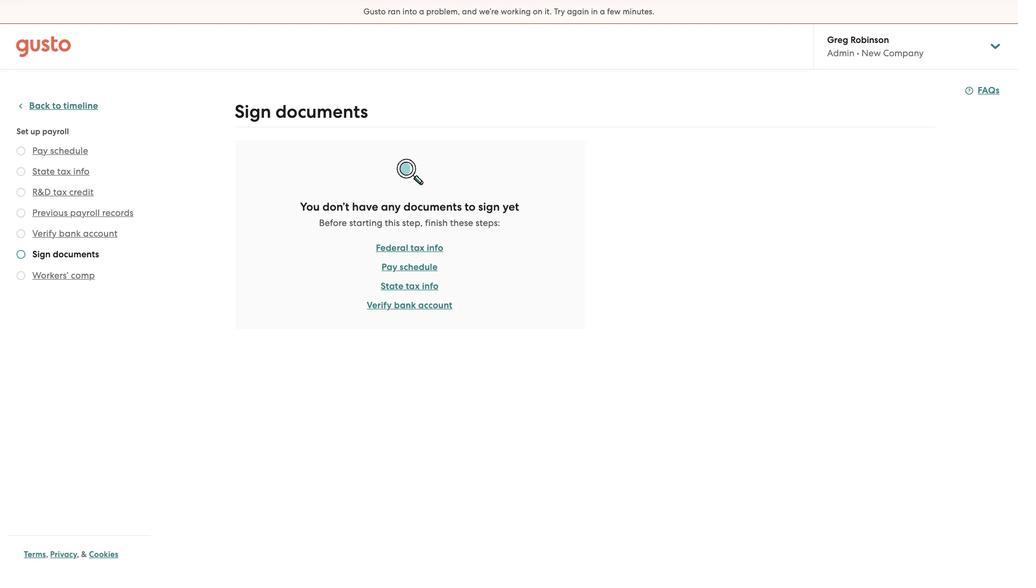 Task type: describe. For each thing, give the bounding box(es) containing it.
r&d tax credit
[[32, 187, 94, 197]]

terms
[[24, 550, 46, 559]]

verify bank account for verify bank account button
[[32, 228, 118, 239]]

sign
[[479, 200, 500, 214]]

greg robinson admin • new company
[[828, 34, 925, 58]]

schedule for pay schedule link
[[400, 262, 438, 273]]

•
[[858, 48, 860, 58]]

previous payroll records button
[[32, 206, 134, 219]]

steps:
[[476, 218, 501, 228]]

starting
[[350, 218, 383, 228]]

comp
[[71, 270, 95, 281]]

admin
[[828, 48, 855, 58]]

to inside 'button'
[[52, 100, 61, 111]]

this
[[385, 218, 400, 228]]

back to timeline button
[[16, 100, 98, 113]]

pay for pay schedule link
[[382, 262, 398, 273]]

gusto ran into a problem, and we're working on it. try again in a few minutes.
[[364, 7, 655, 16]]

robinson
[[851, 34, 890, 46]]

1 a from the left
[[420, 7, 425, 16]]

verify bank account for verify bank account link
[[367, 300, 453, 311]]

verify bank account link
[[367, 299, 453, 312]]

again
[[568, 7, 590, 16]]

check image for workers'
[[16, 271, 25, 280]]

privacy link
[[50, 550, 77, 559]]

into
[[403, 7, 418, 16]]

up
[[31, 127, 40, 136]]

you don't have any documents to sign yet before starting this step, finish these steps:
[[300, 200, 520, 228]]

bank for verify bank account link
[[394, 300, 416, 311]]

check image for previous
[[16, 209, 25, 218]]

check image for pay
[[16, 146, 25, 156]]

try
[[554, 7, 566, 16]]

pay for pay schedule button
[[32, 145, 48, 156]]

company
[[884, 48, 925, 58]]

&
[[81, 550, 87, 559]]

state tax info button
[[32, 165, 90, 178]]

1 horizontal spatial documents
[[276, 101, 368, 123]]

2 a from the left
[[601, 7, 606, 16]]

schedule for pay schedule button
[[50, 145, 88, 156]]

to inside you don't have any documents to sign yet before starting this step, finish these steps:
[[465, 200, 476, 214]]

before
[[319, 218, 347, 228]]

pay schedule button
[[32, 144, 88, 157]]

pay schedule for pay schedule link
[[382, 262, 438, 273]]

verify for verify bank account link
[[367, 300, 392, 311]]

tax for r&d tax credit button
[[53, 187, 67, 197]]

terms , privacy , & cookies
[[24, 550, 119, 559]]

terms link
[[24, 550, 46, 559]]

back to timeline
[[29, 100, 98, 111]]

documents inside list
[[53, 249, 99, 260]]

pay schedule for pay schedule button
[[32, 145, 88, 156]]

these
[[451, 218, 474, 228]]

federal
[[376, 243, 409, 254]]

back
[[29, 100, 50, 111]]

it.
[[545, 7, 552, 16]]

check image for state
[[16, 167, 25, 176]]

pay schedule link
[[382, 261, 438, 274]]

tax for state tax info button
[[57, 166, 71, 177]]

workers' comp button
[[32, 269, 95, 282]]

problem,
[[427, 7, 460, 16]]



Task type: locate. For each thing, give the bounding box(es) containing it.
federal tax info link
[[376, 242, 444, 255]]

pay inside button
[[32, 145, 48, 156]]

2 vertical spatial info
[[422, 281, 439, 292]]

2 horizontal spatial documents
[[404, 200, 462, 214]]

1 vertical spatial state
[[381, 281, 404, 292]]

verify bank account button
[[32, 227, 118, 240]]

2 vertical spatial documents
[[53, 249, 99, 260]]

in
[[592, 7, 598, 16]]

cookies
[[89, 550, 119, 559]]

a right in
[[601, 7, 606, 16]]

verify bank account inside sign documents list
[[32, 228, 118, 239]]

documents inside you don't have any documents to sign yet before starting this step, finish these steps:
[[404, 200, 462, 214]]

r&d
[[32, 187, 51, 197]]

info up credit
[[73, 166, 90, 177]]

0 vertical spatial verify
[[32, 228, 57, 239]]

sign documents inside list
[[32, 249, 99, 260]]

0 horizontal spatial account
[[83, 228, 118, 239]]

info for state tax info link
[[422, 281, 439, 292]]

info
[[73, 166, 90, 177], [427, 243, 444, 254], [422, 281, 439, 292]]

info for federal tax info link
[[427, 243, 444, 254]]

0 horizontal spatial state tax info
[[32, 166, 90, 177]]

verify bank account down previous payroll records
[[32, 228, 118, 239]]

1 vertical spatial pay
[[382, 262, 398, 273]]

verify for verify bank account button
[[32, 228, 57, 239]]

r&d tax credit button
[[32, 186, 94, 198]]

finish
[[425, 218, 448, 228]]

account
[[83, 228, 118, 239], [419, 300, 453, 311]]

1 horizontal spatial account
[[419, 300, 453, 311]]

1 vertical spatial pay schedule
[[382, 262, 438, 273]]

1 vertical spatial sign
[[32, 249, 51, 260]]

0 horizontal spatial verify bank account
[[32, 228, 118, 239]]

info inside button
[[73, 166, 90, 177]]

to right back at the left
[[52, 100, 61, 111]]

0 horizontal spatial documents
[[53, 249, 99, 260]]

sign
[[235, 101, 271, 123], [32, 249, 51, 260]]

documents
[[276, 101, 368, 123], [404, 200, 462, 214], [53, 249, 99, 260]]

pay
[[32, 145, 48, 156], [382, 262, 398, 273]]

3 check image from the top
[[16, 271, 25, 280]]

verify bank account down state tax info link
[[367, 300, 453, 311]]

1 horizontal spatial sign
[[235, 101, 271, 123]]

schedule down federal tax info link
[[400, 262, 438, 273]]

0 vertical spatial to
[[52, 100, 61, 111]]

any
[[381, 200, 401, 214]]

home image
[[16, 36, 71, 57]]

faqs
[[979, 85, 1001, 96]]

0 vertical spatial account
[[83, 228, 118, 239]]

federal tax info
[[376, 243, 444, 254]]

2 check image from the top
[[16, 188, 25, 197]]

0 vertical spatial info
[[73, 166, 90, 177]]

0 horizontal spatial pay schedule
[[32, 145, 88, 156]]

state
[[32, 166, 55, 177], [381, 281, 404, 292]]

pay schedule up state tax info button
[[32, 145, 88, 156]]

1 horizontal spatial state
[[381, 281, 404, 292]]

set up payroll
[[16, 127, 69, 136]]

1 horizontal spatial to
[[465, 200, 476, 214]]

payroll down credit
[[70, 208, 100, 218]]

account for verify bank account link
[[419, 300, 453, 311]]

0 vertical spatial pay schedule
[[32, 145, 88, 156]]

1 horizontal spatial payroll
[[70, 208, 100, 218]]

1 vertical spatial verify bank account
[[367, 300, 453, 311]]

records
[[102, 208, 134, 218]]

0 horizontal spatial state
[[32, 166, 55, 177]]

1 vertical spatial bank
[[394, 300, 416, 311]]

cookies button
[[89, 548, 119, 561]]

tax up r&d tax credit
[[57, 166, 71, 177]]

pay schedule down federal tax info link
[[382, 262, 438, 273]]

bank down state tax info link
[[394, 300, 416, 311]]

1 vertical spatial to
[[465, 200, 476, 214]]

1 vertical spatial account
[[419, 300, 453, 311]]

a right into
[[420, 7, 425, 16]]

state tax info
[[32, 166, 90, 177], [381, 281, 439, 292]]

1 vertical spatial state tax info
[[381, 281, 439, 292]]

0 vertical spatial pay
[[32, 145, 48, 156]]

credit
[[69, 187, 94, 197]]

check image
[[16, 167, 25, 176], [16, 229, 25, 238], [16, 271, 25, 280]]

account inside button
[[83, 228, 118, 239]]

have
[[352, 200, 379, 214]]

verify down state tax info link
[[367, 300, 392, 311]]

a
[[420, 7, 425, 16], [601, 7, 606, 16]]

state for state tax info link
[[381, 281, 404, 292]]

workers'
[[32, 270, 69, 281]]

0 vertical spatial verify bank account
[[32, 228, 118, 239]]

, left the privacy link
[[46, 550, 48, 559]]

0 vertical spatial state tax info
[[32, 166, 90, 177]]

1 , from the left
[[46, 550, 48, 559]]

0 vertical spatial state
[[32, 166, 55, 177]]

tax down pay schedule link
[[406, 281, 420, 292]]

1 horizontal spatial schedule
[[400, 262, 438, 273]]

state tax info for state tax info button
[[32, 166, 90, 177]]

ran
[[388, 7, 401, 16]]

info down 'finish'
[[427, 243, 444, 254]]

1 check image from the top
[[16, 146, 25, 156]]

0 horizontal spatial verify
[[32, 228, 57, 239]]

1 vertical spatial schedule
[[400, 262, 438, 273]]

set
[[16, 127, 29, 136]]

bank
[[59, 228, 81, 239], [394, 300, 416, 311]]

0 horizontal spatial sign
[[32, 249, 51, 260]]

0 horizontal spatial sign documents
[[32, 249, 99, 260]]

, left &
[[77, 550, 79, 559]]

state down pay schedule link
[[381, 281, 404, 292]]

1 horizontal spatial sign documents
[[235, 101, 368, 123]]

payroll
[[42, 127, 69, 136], [70, 208, 100, 218]]

bank inside button
[[59, 228, 81, 239]]

don't
[[323, 200, 350, 214]]

verify down previous
[[32, 228, 57, 239]]

previous
[[32, 208, 68, 218]]

faqs button
[[966, 84, 1001, 97]]

check image for r&d
[[16, 188, 25, 197]]

we're
[[479, 7, 499, 16]]

bank for verify bank account button
[[59, 228, 81, 239]]

few
[[608, 7, 621, 16]]

1 horizontal spatial bank
[[394, 300, 416, 311]]

greg
[[828, 34, 849, 46]]

payroll inside button
[[70, 208, 100, 218]]

state for state tax info button
[[32, 166, 55, 177]]

3 check image from the top
[[16, 209, 25, 218]]

4 check image from the top
[[16, 250, 25, 259]]

new
[[862, 48, 882, 58]]

account for verify bank account button
[[83, 228, 118, 239]]

state tax info down pay schedule button
[[32, 166, 90, 177]]

2 check image from the top
[[16, 229, 25, 238]]

tax inside button
[[53, 187, 67, 197]]

1 horizontal spatial ,
[[77, 550, 79, 559]]

step,
[[403, 218, 423, 228]]

state up r&d
[[32, 166, 55, 177]]

0 horizontal spatial bank
[[59, 228, 81, 239]]

schedule inside button
[[50, 145, 88, 156]]

,
[[46, 550, 48, 559], [77, 550, 79, 559]]

1 vertical spatial sign documents
[[32, 249, 99, 260]]

0 vertical spatial schedule
[[50, 145, 88, 156]]

account down state tax info link
[[419, 300, 453, 311]]

workers' comp
[[32, 270, 95, 281]]

1 horizontal spatial pay schedule
[[382, 262, 438, 273]]

0 horizontal spatial schedule
[[50, 145, 88, 156]]

and
[[462, 7, 477, 16]]

previous payroll records
[[32, 208, 134, 218]]

state tax info link
[[381, 280, 439, 293]]

0 vertical spatial bank
[[59, 228, 81, 239]]

1 horizontal spatial pay
[[382, 262, 398, 273]]

pay schedule
[[32, 145, 88, 156], [382, 262, 438, 273]]

1 vertical spatial verify
[[367, 300, 392, 311]]

2 vertical spatial check image
[[16, 271, 25, 280]]

bank down previous payroll records
[[59, 228, 81, 239]]

state tax info inside sign documents list
[[32, 166, 90, 177]]

payroll up pay schedule button
[[42, 127, 69, 136]]

sign inside list
[[32, 249, 51, 260]]

sign documents
[[235, 101, 368, 123], [32, 249, 99, 260]]

info for state tax info button
[[73, 166, 90, 177]]

privacy
[[50, 550, 77, 559]]

1 vertical spatial info
[[427, 243, 444, 254]]

0 vertical spatial documents
[[276, 101, 368, 123]]

you
[[300, 200, 320, 214]]

tax up pay schedule link
[[411, 243, 425, 254]]

schedule
[[50, 145, 88, 156], [400, 262, 438, 273]]

verify inside button
[[32, 228, 57, 239]]

pay down set up payroll
[[32, 145, 48, 156]]

2 , from the left
[[77, 550, 79, 559]]

pay down federal
[[382, 262, 398, 273]]

check image
[[16, 146, 25, 156], [16, 188, 25, 197], [16, 209, 25, 218], [16, 250, 25, 259]]

0 horizontal spatial a
[[420, 7, 425, 16]]

gusto
[[364, 7, 386, 16]]

sign documents list
[[16, 144, 147, 284]]

minutes.
[[623, 7, 655, 16]]

1 horizontal spatial verify bank account
[[367, 300, 453, 311]]

verify bank account
[[32, 228, 118, 239], [367, 300, 453, 311]]

to
[[52, 100, 61, 111], [465, 200, 476, 214]]

1 vertical spatial check image
[[16, 229, 25, 238]]

working
[[501, 7, 531, 16]]

1 horizontal spatial a
[[601, 7, 606, 16]]

1 vertical spatial payroll
[[70, 208, 100, 218]]

0 horizontal spatial payroll
[[42, 127, 69, 136]]

state tax info down pay schedule link
[[381, 281, 439, 292]]

tax inside button
[[57, 166, 71, 177]]

1 vertical spatial documents
[[404, 200, 462, 214]]

tax
[[57, 166, 71, 177], [53, 187, 67, 197], [411, 243, 425, 254], [406, 281, 420, 292]]

pay schedule inside sign documents list
[[32, 145, 88, 156]]

0 vertical spatial sign documents
[[235, 101, 368, 123]]

1 horizontal spatial verify
[[367, 300, 392, 311]]

0 horizontal spatial pay
[[32, 145, 48, 156]]

1 horizontal spatial state tax info
[[381, 281, 439, 292]]

0 horizontal spatial to
[[52, 100, 61, 111]]

0 vertical spatial sign
[[235, 101, 271, 123]]

schedule up state tax info button
[[50, 145, 88, 156]]

0 vertical spatial check image
[[16, 167, 25, 176]]

state inside button
[[32, 166, 55, 177]]

check image for verify
[[16, 229, 25, 238]]

to up these
[[465, 200, 476, 214]]

0 horizontal spatial ,
[[46, 550, 48, 559]]

info down pay schedule link
[[422, 281, 439, 292]]

state tax info for state tax info link
[[381, 281, 439, 292]]

account down previous payroll records
[[83, 228, 118, 239]]

timeline
[[63, 100, 98, 111]]

tax for state tax info link
[[406, 281, 420, 292]]

0 vertical spatial payroll
[[42, 127, 69, 136]]

tax for federal tax info link
[[411, 243, 425, 254]]

verify
[[32, 228, 57, 239], [367, 300, 392, 311]]

on
[[533, 7, 543, 16]]

tax right r&d
[[53, 187, 67, 197]]

yet
[[503, 200, 520, 214]]

1 check image from the top
[[16, 167, 25, 176]]



Task type: vqa. For each thing, say whether or not it's contained in the screenshot.
for inside the Benefit name Benefit names are displayed on employee pay stubs and are for your records.
no



